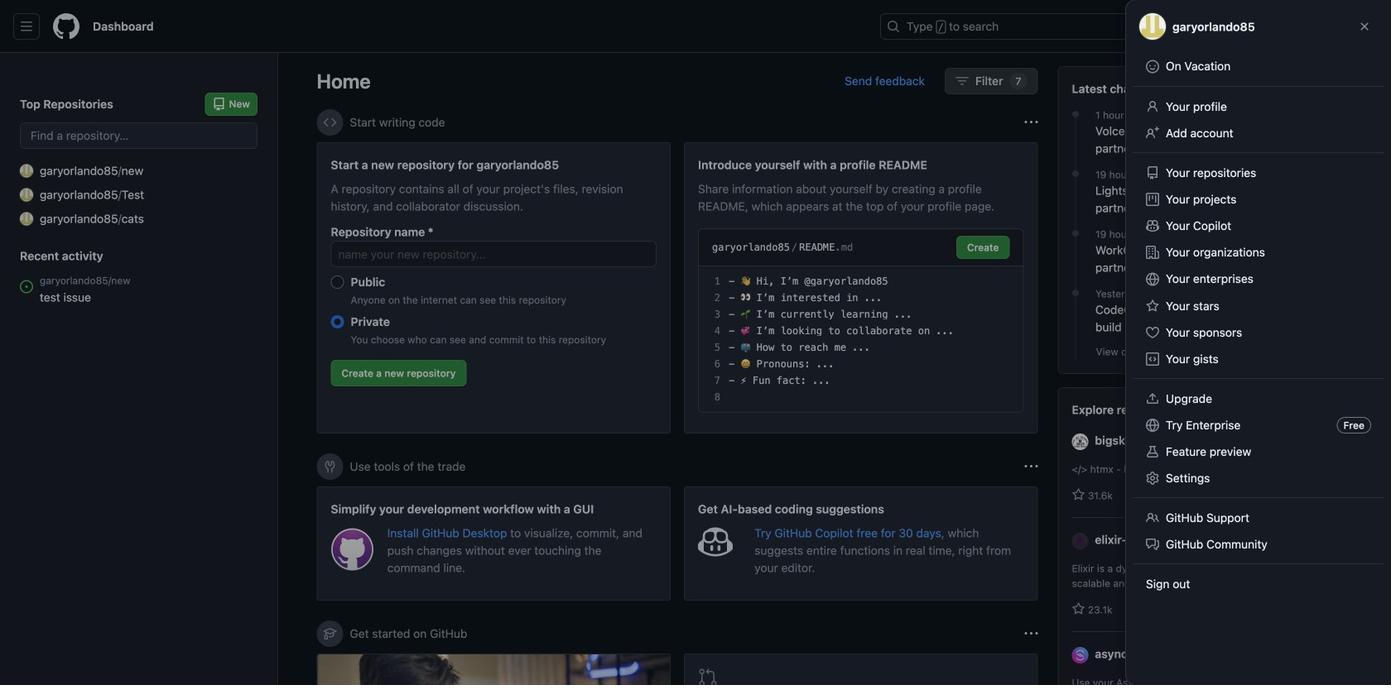 Task type: describe. For each thing, give the bounding box(es) containing it.
plus image
[[1202, 20, 1215, 33]]

dot fill image
[[1069, 108, 1083, 121]]

explore repositories navigation
[[1058, 388, 1353, 686]]

1 star image from the top
[[1072, 489, 1086, 502]]

triangle down image
[[1222, 20, 1235, 33]]

2 star image from the top
[[1072, 603, 1086, 616]]

explore element
[[1058, 66, 1353, 686]]



Task type: locate. For each thing, give the bounding box(es) containing it.
command palette image
[[1151, 20, 1164, 33]]

dot fill image
[[1069, 167, 1083, 181], [1069, 227, 1083, 240], [1069, 287, 1083, 300]]

1 vertical spatial star image
[[1072, 603, 1086, 616]]

1 vertical spatial dot fill image
[[1069, 227, 1083, 240]]

2 dot fill image from the top
[[1069, 227, 1083, 240]]

0 vertical spatial star image
[[1072, 489, 1086, 502]]

3 dot fill image from the top
[[1069, 287, 1083, 300]]

0 vertical spatial dot fill image
[[1069, 167, 1083, 181]]

2 vertical spatial dot fill image
[[1069, 287, 1083, 300]]

star image
[[1072, 489, 1086, 502], [1072, 603, 1086, 616]]

1 dot fill image from the top
[[1069, 167, 1083, 181]]

homepage image
[[53, 13, 80, 40]]

account element
[[0, 53, 278, 686]]



Task type: vqa. For each thing, say whether or not it's contained in the screenshot.
issue opened image to the right
no



